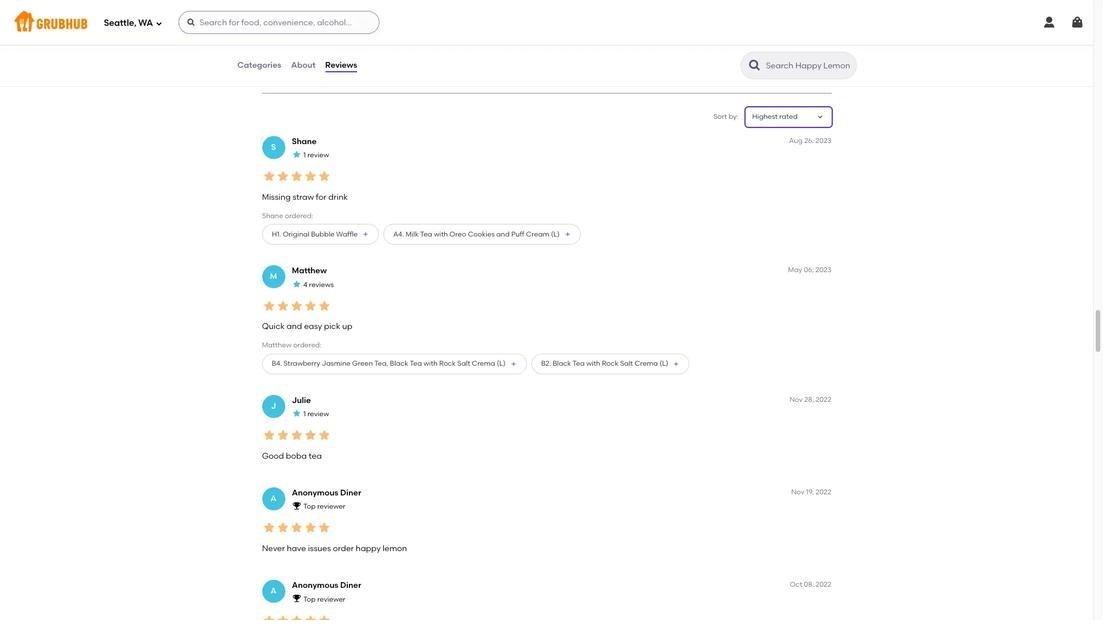Task type: locate. For each thing, give the bounding box(es) containing it.
a
[[271, 494, 277, 504], [271, 586, 277, 596]]

1 2022 from the top
[[816, 396, 832, 404]]

about
[[291, 60, 316, 70]]

review up for
[[308, 151, 329, 159]]

aug
[[790, 137, 803, 145]]

m
[[270, 272, 277, 281]]

1 review up for
[[304, 151, 329, 159]]

sort by:
[[714, 113, 739, 121]]

0 vertical spatial nov
[[790, 396, 803, 404]]

1 vertical spatial a
[[271, 586, 277, 596]]

2 reviewer from the top
[[317, 595, 346, 603]]

issues
[[308, 544, 331, 554]]

1 vertical spatial matthew
[[262, 341, 292, 349]]

2 anonymous from the top
[[292, 581, 339, 590]]

never have issues order happy lemon
[[262, 544, 407, 554]]

2022 right 08, at the bottom right of the page
[[816, 581, 832, 589]]

1 review down julie
[[304, 410, 329, 418]]

1 vertical spatial 2023
[[816, 266, 832, 274]]

reviewer for oct
[[317, 595, 346, 603]]

1 vertical spatial 2022
[[816, 488, 832, 496]]

0 horizontal spatial and
[[287, 322, 302, 331]]

ordered: up "original"
[[285, 212, 313, 220]]

3 2022 from the top
[[816, 581, 832, 589]]

1 vertical spatial ordered:
[[293, 341, 322, 349]]

plus icon image inside b4. strawberry jasmine green tea, black tea with rock salt crema (l) "button"
[[510, 360, 517, 367]]

plus icon image inside a4. milk tea with oreo cookies and puff cream (l) "button"
[[565, 231, 571, 238]]

rated
[[780, 113, 798, 121]]

trophy icon image
[[292, 501, 301, 511], [292, 594, 301, 603]]

rock
[[439, 360, 456, 368], [602, 360, 619, 368]]

2 top reviewer from the top
[[304, 595, 346, 603]]

1 rock from the left
[[439, 360, 456, 368]]

tea right milk on the left top of page
[[420, 230, 432, 238]]

h1.
[[272, 230, 281, 238]]

1 vertical spatial and
[[287, 322, 302, 331]]

black inside b2. black tea with rock salt crema (l) button
[[553, 360, 571, 368]]

nov for good boba tea
[[790, 396, 803, 404]]

reviewer up "never have issues order happy lemon"
[[317, 503, 346, 511]]

0 vertical spatial ordered:
[[285, 212, 313, 220]]

1 vertical spatial review
[[308, 410, 329, 418]]

1 vertical spatial 1
[[304, 410, 306, 418]]

reviews button
[[325, 45, 358, 86]]

2022 right 19,
[[816, 488, 832, 496]]

0 vertical spatial 2022
[[816, 396, 832, 404]]

anonymous diner
[[292, 488, 361, 498], [292, 581, 361, 590]]

seattle, wa
[[104, 18, 153, 28]]

b2. black tea with rock salt crema (l) button
[[532, 354, 690, 374]]

with
[[434, 230, 448, 238], [424, 360, 438, 368], [587, 360, 601, 368]]

good
[[269, 56, 288, 64], [262, 451, 284, 461]]

nov
[[790, 396, 803, 404], [792, 488, 805, 496]]

0 vertical spatial diner
[[340, 488, 361, 498]]

Search for food, convenience, alcohol... search field
[[178, 11, 379, 34]]

2 black from the left
[[553, 360, 571, 368]]

tea inside button
[[573, 360, 585, 368]]

2 rock from the left
[[602, 360, 619, 368]]

matthew up 4
[[292, 266, 327, 276]]

1 top from the top
[[304, 503, 316, 511]]

1 2023 from the top
[[816, 137, 832, 145]]

top reviewer
[[304, 503, 346, 511], [304, 595, 346, 603]]

1 right s
[[304, 151, 306, 159]]

0 vertical spatial shane
[[292, 137, 317, 146]]

1 vertical spatial diner
[[340, 581, 361, 590]]

top reviewer down the issues
[[304, 595, 346, 603]]

1 down julie
[[304, 410, 306, 418]]

1 salt from the left
[[458, 360, 470, 368]]

trophy icon image down have
[[292, 594, 301, 603]]

shane right s
[[292, 137, 317, 146]]

puff
[[512, 230, 525, 238]]

1 vertical spatial trophy icon image
[[292, 594, 301, 603]]

1 horizontal spatial shane
[[292, 137, 317, 146]]

oct
[[790, 581, 803, 589]]

anonymous down tea
[[292, 488, 339, 498]]

ordered:
[[285, 212, 313, 220], [293, 341, 322, 349]]

top down the issues
[[304, 595, 316, 603]]

caret down icon image
[[816, 113, 825, 122]]

waffle
[[336, 230, 358, 238]]

4
[[304, 281, 308, 289]]

1 horizontal spatial and
[[497, 230, 510, 238]]

0 horizontal spatial shane
[[262, 212, 283, 220]]

1 horizontal spatial crema
[[635, 360, 658, 368]]

with right b2.
[[587, 360, 601, 368]]

reviewer for nov
[[317, 503, 346, 511]]

quick and easy pick up
[[262, 322, 353, 331]]

1 vertical spatial top
[[304, 595, 316, 603]]

review for julie
[[308, 410, 329, 418]]

order
[[333, 544, 354, 554]]

0 vertical spatial matthew
[[292, 266, 327, 276]]

0 vertical spatial reviewer
[[317, 503, 346, 511]]

may
[[789, 266, 803, 274]]

matthew up b4.
[[262, 341, 292, 349]]

2 91 from the left
[[378, 43, 386, 53]]

0 vertical spatial anonymous diner
[[292, 488, 361, 498]]

top for oct 08, 2022
[[304, 595, 316, 603]]

trophy icon image for nov
[[292, 501, 301, 511]]

nov left '28,'
[[790, 396, 803, 404]]

matthew for matthew ordered:
[[262, 341, 292, 349]]

nov for never have issues order happy lemon
[[792, 488, 805, 496]]

top up the issues
[[304, 503, 316, 511]]

reviews
[[309, 281, 334, 289]]

anonymous
[[292, 488, 339, 498], [292, 581, 339, 590]]

91 down 294 on the top left of page
[[269, 43, 277, 53]]

crema
[[472, 360, 495, 368], [635, 360, 658, 368]]

boba
[[286, 451, 307, 461]]

ordered: for straw
[[285, 212, 313, 220]]

shane up h1.
[[262, 212, 283, 220]]

good left boba
[[262, 451, 284, 461]]

shane
[[292, 137, 317, 146], [262, 212, 283, 220]]

anonymous for oct 08, 2022
[[292, 581, 339, 590]]

diner up order
[[340, 488, 361, 498]]

anonymous down the issues
[[292, 581, 339, 590]]

1 1 from the top
[[304, 151, 306, 159]]

1 for julie
[[304, 410, 306, 418]]

0 vertical spatial review
[[308, 151, 329, 159]]

cookies
[[468, 230, 495, 238]]

2 2023 from the top
[[816, 266, 832, 274]]

drink
[[329, 192, 348, 202]]

90 on time delivery
[[323, 43, 350, 75]]

tea for missing straw for drink
[[420, 230, 432, 238]]

1 91 from the left
[[269, 43, 277, 53]]

1 vertical spatial shane
[[262, 212, 283, 220]]

2 top from the top
[[304, 595, 316, 603]]

0 vertical spatial top reviewer
[[304, 503, 346, 511]]

tea right b2.
[[573, 360, 585, 368]]

anonymous diner for nov 19, 2022
[[292, 488, 361, 498]]

1 anonymous from the top
[[292, 488, 339, 498]]

b4.
[[272, 360, 282, 368]]

2 2022 from the top
[[816, 488, 832, 496]]

1 vertical spatial anonymous diner
[[292, 581, 361, 590]]

h1. original bubble waffle
[[272, 230, 358, 238]]

1 trophy icon image from the top
[[292, 501, 301, 511]]

0 vertical spatial and
[[497, 230, 510, 238]]

a down good boba tea
[[271, 494, 277, 504]]

original
[[283, 230, 310, 238]]

1 review from the top
[[308, 151, 329, 159]]

0 vertical spatial trophy icon image
[[292, 501, 301, 511]]

h1. original bubble waffle button
[[262, 224, 379, 245]]

2022 right '28,'
[[816, 396, 832, 404]]

main navigation navigation
[[0, 0, 1094, 45]]

0 horizontal spatial crema
[[472, 360, 495, 368]]

shane for shane ordered:
[[262, 212, 283, 220]]

review down julie
[[308, 410, 329, 418]]

91 right reviews button
[[378, 43, 386, 53]]

black right b2.
[[553, 360, 571, 368]]

2 vertical spatial 2022
[[816, 581, 832, 589]]

tea
[[420, 230, 432, 238], [410, 360, 422, 368], [573, 360, 585, 368]]

1 crema from the left
[[472, 360, 495, 368]]

milk
[[406, 230, 419, 238]]

1 diner from the top
[[340, 488, 361, 498]]

91 for 91
[[378, 43, 386, 53]]

1 black from the left
[[390, 360, 408, 368]]

bubble
[[311, 230, 335, 238]]

2 crema from the left
[[635, 360, 658, 368]]

review
[[308, 151, 329, 159], [308, 410, 329, 418]]

aug 26, 2023
[[790, 137, 832, 145]]

91
[[269, 43, 277, 53], [378, 43, 386, 53]]

with for missing straw for drink
[[434, 230, 448, 238]]

2 1 from the top
[[304, 410, 306, 418]]

2023 right 26,
[[816, 137, 832, 145]]

trophy icon image up have
[[292, 501, 301, 511]]

91 inside the 91 good food
[[269, 43, 277, 53]]

a for oct 08, 2022
[[271, 586, 277, 596]]

by:
[[729, 113, 739, 121]]

1 top reviewer from the top
[[304, 503, 346, 511]]

trophy icon image for oct
[[292, 594, 301, 603]]

1
[[304, 151, 306, 159], [304, 410, 306, 418]]

matthew for matthew
[[292, 266, 327, 276]]

and left easy
[[287, 322, 302, 331]]

star icon image
[[269, 2, 285, 18], [285, 2, 301, 18], [301, 2, 317, 18], [317, 2, 333, 18], [333, 2, 349, 18], [292, 150, 301, 159], [262, 170, 276, 183], [276, 170, 290, 183], [290, 170, 304, 183], [304, 170, 317, 183], [317, 170, 331, 183], [292, 279, 301, 289], [262, 299, 276, 313], [276, 299, 290, 313], [290, 299, 304, 313], [304, 299, 317, 313], [317, 299, 331, 313], [292, 409, 301, 418], [262, 429, 276, 442], [276, 429, 290, 442], [290, 429, 304, 442], [304, 429, 317, 442], [317, 429, 331, 442], [262, 521, 276, 535], [276, 521, 290, 535], [290, 521, 304, 535], [304, 521, 317, 535], [317, 521, 331, 535], [262, 614, 276, 620], [276, 614, 290, 620], [290, 614, 304, 620], [304, 614, 317, 620], [317, 614, 331, 620]]

0 horizontal spatial (l)
[[497, 360, 506, 368]]

1 vertical spatial anonymous
[[292, 581, 339, 590]]

plus icon image for a4. milk tea with oreo cookies and puff cream (l)
[[565, 231, 571, 238]]

review for shane
[[308, 151, 329, 159]]

top
[[304, 503, 316, 511], [304, 595, 316, 603]]

ordered: down quick and easy pick up
[[293, 341, 322, 349]]

salt
[[458, 360, 470, 368], [620, 360, 633, 368]]

top for nov 19, 2022
[[304, 503, 316, 511]]

svg image
[[1043, 16, 1057, 29], [1071, 16, 1085, 29], [186, 18, 196, 27], [155, 20, 162, 27]]

2 diner from the top
[[340, 581, 361, 590]]

plus icon image inside the h1. original bubble waffle button
[[363, 231, 369, 238]]

0 horizontal spatial black
[[390, 360, 408, 368]]

0 vertical spatial 1 review
[[304, 151, 329, 159]]

rock inside "button"
[[439, 360, 456, 368]]

2 1 review from the top
[[304, 410, 329, 418]]

highest
[[753, 113, 778, 121]]

1 vertical spatial nov
[[792, 488, 805, 496]]

diner
[[340, 488, 361, 498], [340, 581, 361, 590]]

2 horizontal spatial (l)
[[660, 360, 669, 368]]

good left food
[[269, 56, 288, 64]]

0 vertical spatial a
[[271, 494, 277, 504]]

0 vertical spatial 1
[[304, 151, 306, 159]]

2 anonymous diner from the top
[[292, 581, 361, 590]]

wa
[[138, 18, 153, 28]]

jasmine
[[322, 360, 351, 368]]

with inside button
[[587, 360, 601, 368]]

28,
[[805, 396, 814, 404]]

reviewer down "never have issues order happy lemon"
[[317, 595, 346, 603]]

08,
[[804, 581, 814, 589]]

0 horizontal spatial salt
[[458, 360, 470, 368]]

anonymous diner down tea
[[292, 488, 361, 498]]

missing straw for drink
[[262, 192, 348, 202]]

(l)
[[551, 230, 560, 238], [497, 360, 506, 368], [660, 360, 669, 368]]

2023 right 06,
[[816, 266, 832, 274]]

delivery
[[323, 67, 349, 75]]

1 horizontal spatial salt
[[620, 360, 633, 368]]

a down 'never'
[[271, 586, 277, 596]]

plus icon image
[[363, 231, 369, 238], [565, 231, 571, 238], [510, 360, 517, 367], [673, 360, 680, 367]]

1 horizontal spatial 91
[[378, 43, 386, 53]]

1 reviewer from the top
[[317, 503, 346, 511]]

2 review from the top
[[308, 410, 329, 418]]

black inside b4. strawberry jasmine green tea, black tea with rock salt crema (l) "button"
[[390, 360, 408, 368]]

missing
[[262, 192, 291, 202]]

1 horizontal spatial rock
[[602, 360, 619, 368]]

2 trophy icon image from the top
[[292, 594, 301, 603]]

2 a from the top
[[271, 586, 277, 596]]

2023 for missing straw for drink
[[816, 137, 832, 145]]

plus icon image inside b2. black tea with rock salt crema (l) button
[[673, 360, 680, 367]]

0 horizontal spatial rock
[[439, 360, 456, 368]]

0 vertical spatial top
[[304, 503, 316, 511]]

top reviewer up the issues
[[304, 503, 346, 511]]

and left puff
[[497, 230, 510, 238]]

and
[[497, 230, 510, 238], [287, 322, 302, 331]]

1 a from the top
[[271, 494, 277, 504]]

a for nov 19, 2022
[[271, 494, 277, 504]]

cream
[[526, 230, 550, 238]]

2 salt from the left
[[620, 360, 633, 368]]

1 horizontal spatial black
[[553, 360, 571, 368]]

top reviewer for nov 19, 2022
[[304, 503, 346, 511]]

1 vertical spatial reviewer
[[317, 595, 346, 603]]

1 vertical spatial top reviewer
[[304, 595, 346, 603]]

black
[[390, 360, 408, 368], [553, 360, 571, 368]]

with right tea,
[[424, 360, 438, 368]]

0 vertical spatial 2023
[[816, 137, 832, 145]]

with left oreo
[[434, 230, 448, 238]]

anonymous diner down the issues
[[292, 581, 361, 590]]

1 anonymous diner from the top
[[292, 488, 361, 498]]

0 vertical spatial good
[[269, 56, 288, 64]]

1 vertical spatial 1 review
[[304, 410, 329, 418]]

0 vertical spatial anonymous
[[292, 488, 339, 498]]

nov left 19,
[[792, 488, 805, 496]]

0 horizontal spatial 91
[[269, 43, 277, 53]]

1 1 review from the top
[[304, 151, 329, 159]]

black right tea,
[[390, 360, 408, 368]]

tea,
[[375, 360, 388, 368]]

diner down order
[[340, 581, 361, 590]]



Task type: vqa. For each thing, say whether or not it's contained in the screenshot.
"CORRECT"
no



Task type: describe. For each thing, give the bounding box(es) containing it.
seattle,
[[104, 18, 136, 28]]

easy
[[304, 322, 322, 331]]

06,
[[804, 266, 814, 274]]

crema inside "button"
[[472, 360, 495, 368]]

good inside the 91 good food
[[269, 56, 288, 64]]

(l) inside button
[[660, 360, 669, 368]]

about button
[[291, 45, 316, 86]]

Sort by: field
[[753, 112, 798, 122]]

for
[[316, 192, 327, 202]]

salt inside b2. black tea with rock salt crema (l) button
[[620, 360, 633, 368]]

rock inside button
[[602, 360, 619, 368]]

pick
[[324, 322, 340, 331]]

have
[[287, 544, 306, 554]]

a4. milk tea with oreo cookies and puff cream (l) button
[[384, 224, 581, 245]]

search icon image
[[748, 59, 762, 72]]

anonymous for nov 19, 2022
[[292, 488, 339, 498]]

26,
[[805, 137, 814, 145]]

julie
[[292, 396, 311, 405]]

91 for 91 good food
[[269, 43, 277, 53]]

salt inside b4. strawberry jasmine green tea, black tea with rock salt crema (l) "button"
[[458, 360, 470, 368]]

categories button
[[237, 45, 282, 86]]

highest rated
[[753, 113, 798, 121]]

b4. strawberry jasmine green tea, black tea with rock salt crema (l)
[[272, 360, 506, 368]]

2023 for quick and easy pick up
[[816, 266, 832, 274]]

quick
[[262, 322, 285, 331]]

straw
[[293, 192, 314, 202]]

oct 08, 2022
[[790, 581, 832, 589]]

with for quick and easy pick up
[[587, 360, 601, 368]]

1 horizontal spatial (l)
[[551, 230, 560, 238]]

1 for shane
[[304, 151, 306, 159]]

may 06, 2023
[[789, 266, 832, 274]]

j
[[271, 401, 276, 411]]

on
[[323, 56, 333, 64]]

Search Happy Lemon search field
[[765, 60, 853, 71]]

1 vertical spatial good
[[262, 451, 284, 461]]

nov 19, 2022
[[792, 488, 832, 496]]

up
[[342, 322, 353, 331]]

b2. black tea with rock salt crema (l)
[[541, 360, 669, 368]]

ordered: for and
[[293, 341, 322, 349]]

294
[[269, 22, 283, 32]]

4 reviews
[[304, 281, 334, 289]]

ratings
[[285, 22, 312, 32]]

crema inside button
[[635, 360, 658, 368]]

1 review for shane
[[304, 151, 329, 159]]

shane ordered:
[[262, 212, 313, 220]]

never
[[262, 544, 285, 554]]

happy
[[356, 544, 381, 554]]

2022 for never have issues order happy lemon
[[816, 488, 832, 496]]

time
[[335, 56, 350, 64]]

matthew ordered:
[[262, 341, 322, 349]]

lemon
[[383, 544, 407, 554]]

91 good food
[[269, 43, 305, 64]]

diner for oct 08, 2022
[[340, 581, 361, 590]]

a4. milk tea with oreo cookies and puff cream (l)
[[394, 230, 560, 238]]

s
[[271, 142, 276, 152]]

b2.
[[541, 360, 551, 368]]

oreo
[[450, 230, 466, 238]]

green
[[352, 360, 373, 368]]

sort
[[714, 113, 727, 121]]

a4.
[[394, 230, 404, 238]]

1 review for julie
[[304, 410, 329, 418]]

plus icon image for b4. strawberry jasmine green tea, black tea with rock salt crema (l)
[[510, 360, 517, 367]]

and inside "button"
[[497, 230, 510, 238]]

plus icon image for h1. original bubble waffle
[[363, 231, 369, 238]]

anonymous diner for oct 08, 2022
[[292, 581, 361, 590]]

tea for quick and easy pick up
[[573, 360, 585, 368]]

top reviewer for oct 08, 2022
[[304, 595, 346, 603]]

diner for nov 19, 2022
[[340, 488, 361, 498]]

2022 for good boba tea
[[816, 396, 832, 404]]

shane for shane
[[292, 137, 317, 146]]

categories
[[237, 60, 282, 70]]

b4. strawberry jasmine green tea, black tea with rock salt crema (l) button
[[262, 354, 527, 374]]

tea right tea,
[[410, 360, 422, 368]]

tea
[[309, 451, 322, 461]]

reviews
[[325, 60, 357, 70]]

good boba tea
[[262, 451, 322, 461]]

plus icon image for b2. black tea with rock salt crema (l)
[[673, 360, 680, 367]]

food
[[290, 56, 305, 64]]

90
[[323, 43, 333, 53]]

294 ratings
[[269, 22, 312, 32]]

19,
[[807, 488, 814, 496]]

strawberry
[[284, 360, 320, 368]]

nov 28, 2022
[[790, 396, 832, 404]]



